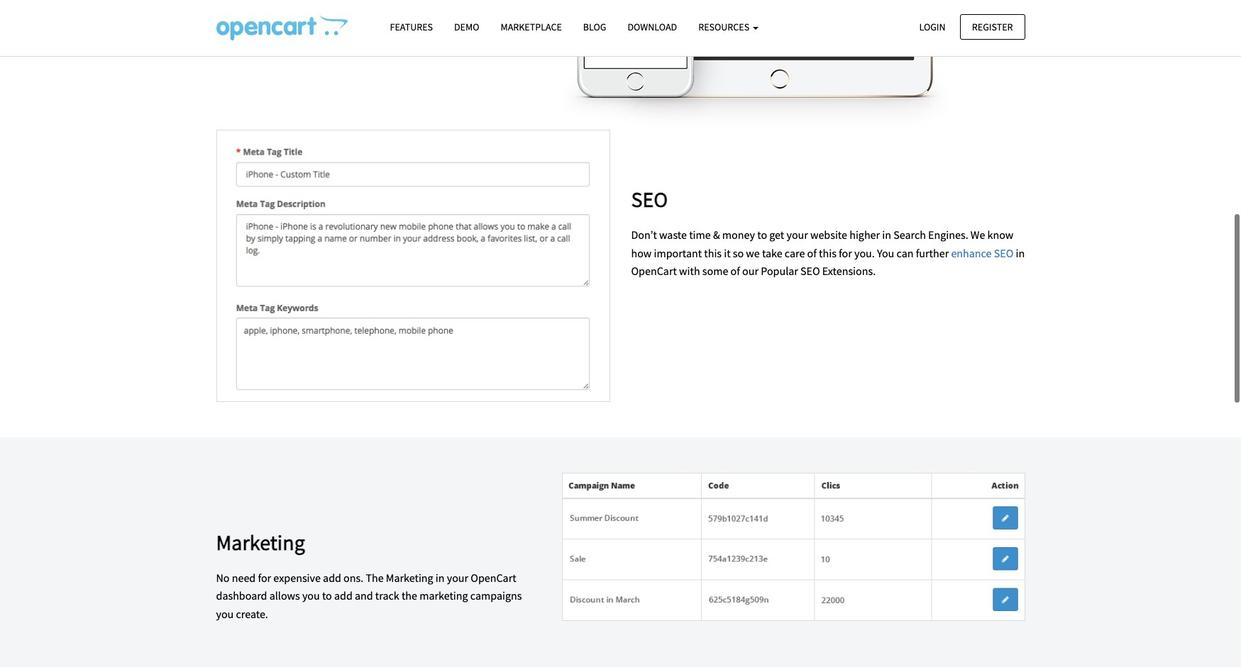 Task type: locate. For each thing, give the bounding box(es) containing it.
of
[[807, 246, 817, 260], [731, 264, 740, 278]]

of inside don't waste time & money to get your website higher in search engines. we know how important this it so we take care of this for you. you can further
[[807, 246, 817, 260]]

marketing image
[[562, 473, 1025, 622]]

1 horizontal spatial your
[[787, 228, 808, 242]]

get
[[770, 228, 784, 242]]

1 vertical spatial marketing
[[386, 571, 433, 585]]

for up extensions.
[[839, 246, 852, 260]]

0 horizontal spatial marketing
[[216, 529, 305, 556]]

0 vertical spatial seo
[[631, 186, 668, 213]]

for inside don't waste time & money to get your website higher in search engines. we know how important this it so we take care of this for you. you can further
[[839, 246, 852, 260]]

add left ons.
[[323, 571, 341, 585]]

to left get
[[757, 228, 767, 242]]

you.
[[855, 246, 875, 260]]

add left and in the bottom left of the page
[[334, 589, 353, 603]]

no need for expensive add ons. the marketing in your opencart dashboard allows you to add and track the marketing campaigns you create.
[[216, 571, 522, 622]]

you down dashboard
[[216, 607, 234, 622]]

1 horizontal spatial this
[[819, 246, 837, 260]]

add
[[323, 571, 341, 585], [334, 589, 353, 603]]

0 vertical spatial add
[[323, 571, 341, 585]]

0 horizontal spatial your
[[447, 571, 468, 585]]

0 horizontal spatial opencart
[[471, 571, 516, 585]]

enhance seo
[[951, 246, 1014, 260]]

to left and in the bottom left of the page
[[322, 589, 332, 603]]

0 vertical spatial for
[[839, 246, 852, 260]]

0 vertical spatial of
[[807, 246, 817, 260]]

1 vertical spatial to
[[322, 589, 332, 603]]

0 horizontal spatial in
[[436, 571, 445, 585]]

the
[[402, 589, 417, 603]]

don't waste time & money to get your website higher in search engines. we know how important this it so we take care of this for you. you can further
[[631, 228, 1014, 260]]

1 vertical spatial add
[[334, 589, 353, 603]]

marketing up the
[[386, 571, 433, 585]]

mobile / tablet image
[[562, 0, 951, 130]]

2 this from the left
[[819, 246, 837, 260]]

2 horizontal spatial seo
[[994, 246, 1014, 260]]

0 horizontal spatial seo
[[631, 186, 668, 213]]

demo link
[[444, 15, 490, 40]]

opencart
[[631, 264, 677, 278], [471, 571, 516, 585]]

seo inside in opencart with some of our popular seo extensions.
[[801, 264, 820, 278]]

the
[[366, 571, 384, 585]]

create.
[[236, 607, 268, 622]]

0 vertical spatial in
[[882, 228, 891, 242]]

marketing
[[216, 529, 305, 556], [386, 571, 433, 585]]

login link
[[907, 14, 958, 40]]

can
[[897, 246, 914, 260]]

seo down "know"
[[994, 246, 1014, 260]]

1 vertical spatial of
[[731, 264, 740, 278]]

0 horizontal spatial for
[[258, 571, 271, 585]]

this left it
[[704, 246, 722, 260]]

for inside no need for expensive add ons. the marketing in your opencart dashboard allows you to add and track the marketing campaigns you create.
[[258, 571, 271, 585]]

in right enhance seo link at the right of the page
[[1016, 246, 1025, 260]]

features
[[390, 21, 433, 33]]

resources link
[[688, 15, 769, 40]]

so
[[733, 246, 744, 260]]

opencart inside in opencart with some of our popular seo extensions.
[[631, 264, 677, 278]]

this down website
[[819, 246, 837, 260]]

for right need
[[258, 571, 271, 585]]

higher
[[850, 228, 880, 242]]

further
[[916, 246, 949, 260]]

search
[[894, 228, 926, 242]]

it
[[724, 246, 731, 260]]

campaigns
[[470, 589, 522, 603]]

opencart up campaigns at left bottom
[[471, 571, 516, 585]]

you
[[877, 246, 895, 260]]

0 vertical spatial opencart
[[631, 264, 677, 278]]

important
[[654, 246, 702, 260]]

in opencart with some of our popular seo extensions.
[[631, 246, 1025, 278]]

0 vertical spatial your
[[787, 228, 808, 242]]

your up "marketing"
[[447, 571, 468, 585]]

&
[[713, 228, 720, 242]]

marketing up need
[[216, 529, 305, 556]]

seo down care
[[801, 264, 820, 278]]

to
[[757, 228, 767, 242], [322, 589, 332, 603]]

1 horizontal spatial opencart
[[631, 264, 677, 278]]

and
[[355, 589, 373, 603]]

you down expensive at the left of the page
[[302, 589, 320, 603]]

in
[[882, 228, 891, 242], [1016, 246, 1025, 260], [436, 571, 445, 585]]

1 horizontal spatial marketing
[[386, 571, 433, 585]]

seo
[[631, 186, 668, 213], [994, 246, 1014, 260], [801, 264, 820, 278]]

in inside no need for expensive add ons. the marketing in your opencart dashboard allows you to add and track the marketing campaigns you create.
[[436, 571, 445, 585]]

1 horizontal spatial in
[[882, 228, 891, 242]]

in up "marketing"
[[436, 571, 445, 585]]

1 horizontal spatial of
[[807, 246, 817, 260]]

of left our
[[731, 264, 740, 278]]

seo up don't
[[631, 186, 668, 213]]

1 horizontal spatial you
[[302, 589, 320, 603]]

know
[[988, 228, 1014, 242]]

2 vertical spatial seo
[[801, 264, 820, 278]]

of right care
[[807, 246, 817, 260]]

1 vertical spatial your
[[447, 571, 468, 585]]

2 vertical spatial in
[[436, 571, 445, 585]]

1 horizontal spatial for
[[839, 246, 852, 260]]

you
[[302, 589, 320, 603], [216, 607, 234, 622]]

for
[[839, 246, 852, 260], [258, 571, 271, 585]]

extensions.
[[823, 264, 876, 278]]

0 horizontal spatial you
[[216, 607, 234, 622]]

1 vertical spatial for
[[258, 571, 271, 585]]

marketplace
[[501, 21, 562, 33]]

0 horizontal spatial to
[[322, 589, 332, 603]]

1 vertical spatial opencart
[[471, 571, 516, 585]]

your up care
[[787, 228, 808, 242]]

in up you at the top right of the page
[[882, 228, 891, 242]]

your inside no need for expensive add ons. the marketing in your opencart dashboard allows you to add and track the marketing campaigns you create.
[[447, 571, 468, 585]]

0 horizontal spatial this
[[704, 246, 722, 260]]

download
[[628, 21, 677, 33]]

1 vertical spatial in
[[1016, 246, 1025, 260]]

your
[[787, 228, 808, 242], [447, 571, 468, 585]]

marketing inside no need for expensive add ons. the marketing in your opencart dashboard allows you to add and track the marketing campaigns you create.
[[386, 571, 433, 585]]

opencart down how
[[631, 264, 677, 278]]

1 vertical spatial you
[[216, 607, 234, 622]]

0 horizontal spatial of
[[731, 264, 740, 278]]

this
[[704, 246, 722, 260], [819, 246, 837, 260]]

1 horizontal spatial to
[[757, 228, 767, 242]]

2 horizontal spatial in
[[1016, 246, 1025, 260]]

1 horizontal spatial seo
[[801, 264, 820, 278]]

0 vertical spatial to
[[757, 228, 767, 242]]



Task type: vqa. For each thing, say whether or not it's contained in the screenshot.
ordering
no



Task type: describe. For each thing, give the bounding box(es) containing it.
some
[[703, 264, 728, 278]]

money
[[722, 228, 755, 242]]

login
[[919, 20, 946, 33]]

1 this from the left
[[704, 246, 722, 260]]

no
[[216, 571, 230, 585]]

enhance seo link
[[951, 246, 1014, 260]]

dashboard
[[216, 589, 267, 603]]

our
[[742, 264, 759, 278]]

0 vertical spatial you
[[302, 589, 320, 603]]

1 vertical spatial seo
[[994, 246, 1014, 260]]

your inside don't waste time & money to get your website higher in search engines. we know how important this it so we take care of this for you. you can further
[[787, 228, 808, 242]]

marketing
[[420, 589, 468, 603]]

opencart - features image
[[216, 15, 347, 40]]

we
[[971, 228, 985, 242]]

website
[[811, 228, 847, 242]]

expensive
[[274, 571, 321, 585]]

features link
[[379, 15, 444, 40]]

engines.
[[928, 228, 969, 242]]

opencart inside no need for expensive add ons. the marketing in your opencart dashboard allows you to add and track the marketing campaigns you create.
[[471, 571, 516, 585]]

register
[[972, 20, 1013, 33]]

with
[[679, 264, 700, 278]]

care
[[785, 246, 805, 260]]

need
[[232, 571, 256, 585]]

how
[[631, 246, 652, 260]]

marketplace link
[[490, 15, 573, 40]]

seo image
[[216, 130, 610, 402]]

blog link
[[573, 15, 617, 40]]

0 vertical spatial marketing
[[216, 529, 305, 556]]

enhance
[[951, 246, 992, 260]]

don't
[[631, 228, 657, 242]]

demo
[[454, 21, 479, 33]]

track
[[375, 589, 399, 603]]

waste
[[659, 228, 687, 242]]

resources
[[699, 21, 752, 33]]

popular
[[761, 264, 798, 278]]

take
[[762, 246, 783, 260]]

of inside in opencart with some of our popular seo extensions.
[[731, 264, 740, 278]]

allows
[[269, 589, 300, 603]]

ons.
[[344, 571, 364, 585]]

to inside don't waste time & money to get your website higher in search engines. we know how important this it so we take care of this for you. you can further
[[757, 228, 767, 242]]

in inside in opencart with some of our popular seo extensions.
[[1016, 246, 1025, 260]]

register link
[[960, 14, 1025, 40]]

in inside don't waste time & money to get your website higher in search engines. we know how important this it so we take care of this for you. you can further
[[882, 228, 891, 242]]

to inside no need for expensive add ons. the marketing in your opencart dashboard allows you to add and track the marketing campaigns you create.
[[322, 589, 332, 603]]

blog
[[583, 21, 606, 33]]

we
[[746, 246, 760, 260]]

time
[[689, 228, 711, 242]]

download link
[[617, 15, 688, 40]]



